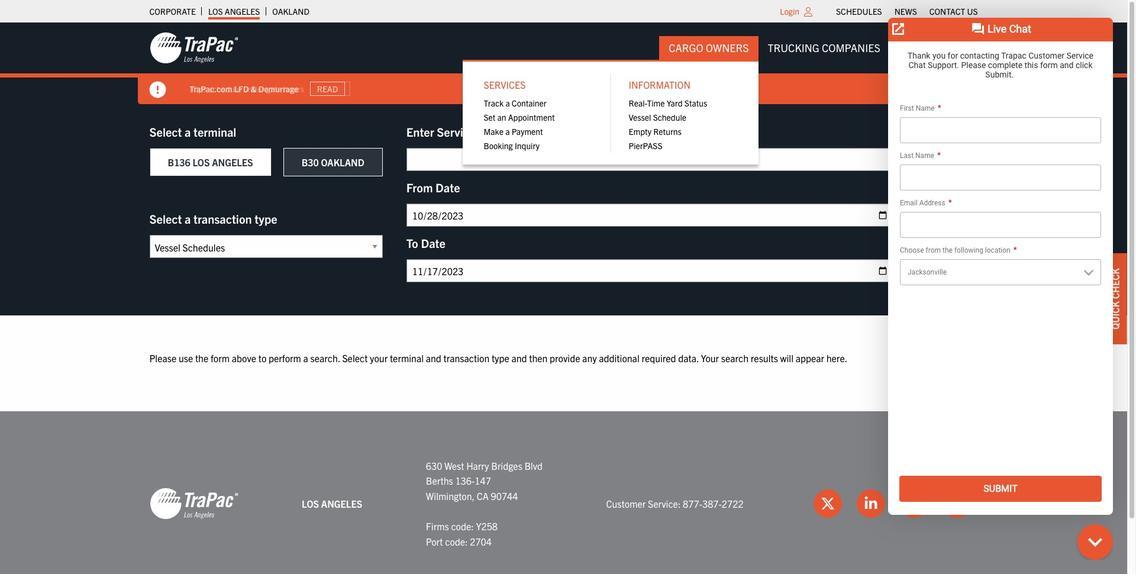 Task type: vqa. For each thing, say whether or not it's contained in the screenshot.
'Empty Returns' link at right top
yes



Task type: locate. For each thing, give the bounding box(es) containing it.
0 horizontal spatial services
[[437, 124, 481, 139]]

0 horizontal spatial transaction
[[194, 211, 252, 226]]

set an appointment link
[[475, 110, 602, 124]]

oakland
[[273, 6, 310, 17], [321, 156, 365, 168]]

terminal right your
[[390, 352, 424, 364]]

services left make
[[437, 124, 481, 139]]

menu containing real-time yard status
[[620, 96, 747, 153]]

1 horizontal spatial type
[[492, 352, 510, 364]]

los
[[208, 6, 223, 17], [193, 156, 210, 168], [302, 498, 319, 510]]

real-
[[629, 98, 647, 109]]

and right your
[[426, 352, 442, 364]]

a right make
[[506, 126, 510, 137]]

1 vertical spatial los angeles
[[302, 498, 363, 510]]

schedule
[[653, 112, 687, 123]]

0 vertical spatial transaction
[[194, 211, 252, 226]]

please use the form above to perform a search. select your terminal and transaction type and then provide any additional required data. your search results will appear here.
[[150, 352, 848, 364]]

schedule
[[209, 83, 241, 94]]

banner
[[0, 23, 1137, 164]]

387-
[[703, 498, 722, 510]]

2 and from the left
[[512, 352, 527, 364]]

services link
[[475, 74, 602, 96]]

0 vertical spatial oakland
[[273, 6, 310, 17]]

1 horizontal spatial los angeles
[[302, 498, 363, 510]]

contact us link
[[930, 3, 978, 20]]

transaction
[[194, 211, 252, 226], [444, 352, 490, 364]]

menu bar
[[830, 3, 985, 20], [463, 36, 988, 164]]

2 los angeles image from the top
[[150, 488, 238, 521]]

solid image
[[960, 134, 970, 144]]

0 vertical spatial check
[[927, 133, 960, 144]]

select down b136
[[150, 211, 182, 226]]

1 vertical spatial transaction
[[444, 352, 490, 364]]

quick check
[[1110, 268, 1122, 330]]

read link
[[310, 82, 345, 96], [316, 82, 351, 96]]

1 horizontal spatial oakland
[[321, 156, 365, 168]]

1 and from the left
[[426, 352, 442, 364]]

terminal up b136 los angeles
[[194, 124, 236, 139]]

track a container link
[[475, 96, 602, 110]]

from
[[407, 180, 433, 195]]

bridges
[[492, 460, 523, 472]]

0 vertical spatial code:
[[451, 520, 474, 532]]

real-time yard status vessel schedule empty returns pierpass
[[629, 98, 708, 151]]

track a container set an appointment make a payment booking inquiry
[[484, 98, 555, 151]]

menu containing services
[[463, 60, 759, 164]]

select for select a terminal
[[150, 124, 182, 139]]

1 horizontal spatial and
[[512, 352, 527, 364]]

cargo owners menu item
[[463, 36, 759, 164]]

2 vertical spatial angeles
[[321, 498, 363, 510]]

customer service: 877-387-2722
[[607, 498, 744, 510]]

2 read link from the left
[[316, 82, 351, 96]]

information menu item
[[620, 74, 747, 153]]

please
[[150, 352, 177, 364]]

1 los angeles image from the top
[[150, 31, 238, 65]]

services up 'track'
[[484, 79, 526, 91]]

code: right port
[[445, 536, 468, 547]]

companies
[[822, 41, 881, 54]]

0 vertical spatial type
[[255, 211, 277, 226]]

berths
[[426, 475, 453, 487]]

footer
[[0, 411, 1128, 574]]

2 vertical spatial los
[[302, 498, 319, 510]]

1 vertical spatial los angeles image
[[150, 488, 238, 521]]

a
[[506, 98, 510, 109], [185, 124, 191, 139], [506, 126, 510, 137], [185, 211, 191, 226], [303, 352, 308, 364]]

date right to
[[421, 236, 446, 250]]

select for select a transaction type
[[150, 211, 182, 226]]

empty
[[629, 126, 652, 137]]

los angeles
[[208, 6, 260, 17], [302, 498, 363, 510]]

1 read link from the left
[[310, 82, 345, 96]]

vessel
[[629, 112, 652, 123]]

search.
[[311, 352, 340, 364]]

1 horizontal spatial terminal
[[390, 352, 424, 364]]

0 vertical spatial services
[[484, 79, 526, 91]]

los inside footer
[[302, 498, 319, 510]]

read
[[317, 83, 338, 94], [323, 83, 344, 94]]

1 read from the left
[[317, 83, 338, 94]]

port
[[426, 536, 443, 547]]

read for trapac.com lfd & demurrage
[[317, 83, 338, 94]]

a right 'track'
[[506, 98, 510, 109]]

&
[[251, 83, 257, 94]]

date
[[436, 180, 460, 195], [421, 236, 446, 250]]

west
[[445, 460, 464, 472]]

1 horizontal spatial services
[[484, 79, 526, 91]]

menu
[[463, 60, 759, 164], [475, 96, 602, 153], [620, 96, 747, 153]]

oakland right 'b30'
[[321, 156, 365, 168]]

0 vertical spatial los angeles image
[[150, 31, 238, 65]]

terminal
[[194, 124, 236, 139], [390, 352, 424, 364]]

1 vertical spatial date
[[421, 236, 446, 250]]

1 vertical spatial angeles
[[212, 156, 253, 168]]

1 vertical spatial check
[[1110, 268, 1122, 299]]

a for select a terminal
[[185, 124, 191, 139]]

date right "from" in the top left of the page
[[436, 180, 460, 195]]

0 horizontal spatial and
[[426, 352, 442, 364]]

2704
[[470, 536, 492, 547]]

y258
[[476, 520, 498, 532]]

to
[[259, 352, 267, 364]]

1 vertical spatial menu bar
[[463, 36, 988, 164]]

booking inquiry link
[[475, 138, 602, 153]]

results
[[751, 352, 779, 364]]

appointment
[[509, 112, 555, 123]]

0 vertical spatial select
[[150, 124, 182, 139]]

read for flips schedule under gate hours
[[323, 83, 344, 94]]

services
[[484, 79, 526, 91], [437, 124, 481, 139]]

0 vertical spatial angeles
[[225, 6, 260, 17]]

angeles
[[225, 6, 260, 17], [212, 156, 253, 168], [321, 498, 363, 510]]

1 vertical spatial los
[[193, 156, 210, 168]]

vessel schedule link
[[620, 110, 747, 124]]

a down b136
[[185, 211, 191, 226]]

under
[[243, 83, 264, 94]]

type
[[255, 211, 277, 226], [492, 352, 510, 364]]

630
[[426, 460, 443, 472]]

and left then
[[512, 352, 527, 364]]

the
[[195, 352, 209, 364]]

menu containing track a container
[[475, 96, 602, 153]]

perform
[[269, 352, 301, 364]]

your
[[370, 352, 388, 364]]

select up b136
[[150, 124, 182, 139]]

Enter Services text field
[[407, 148, 895, 171]]

oakland right los angeles link at the top
[[273, 6, 310, 17]]

0 horizontal spatial check
[[927, 133, 960, 144]]

0 vertical spatial date
[[436, 180, 460, 195]]

select left your
[[342, 352, 368, 364]]

0 horizontal spatial oakland
[[273, 6, 310, 17]]

0 horizontal spatial terminal
[[194, 124, 236, 139]]

service:
[[648, 498, 681, 510]]

1 vertical spatial select
[[150, 211, 182, 226]]

select
[[150, 124, 182, 139], [150, 211, 182, 226], [342, 352, 368, 364]]

an
[[498, 112, 507, 123]]

code: up 2704
[[451, 520, 474, 532]]

menu bar containing schedules
[[830, 3, 985, 20]]

a for track a container set an appointment make a payment booking inquiry
[[506, 98, 510, 109]]

b136
[[168, 156, 191, 168]]

demurrage
[[259, 83, 299, 94]]

read link for flips schedule under gate hours
[[316, 82, 351, 96]]

2 read from the left
[[323, 83, 344, 94]]

0 vertical spatial menu bar
[[830, 3, 985, 20]]

owners
[[706, 41, 749, 54]]

90744
[[491, 490, 518, 502]]

los angeles image
[[150, 31, 238, 65], [150, 488, 238, 521]]

cargo owners
[[669, 41, 749, 54]]

and
[[426, 352, 442, 364], [512, 352, 527, 364]]

trucking
[[768, 41, 820, 54]]

set
[[484, 112, 496, 123]]

a up b136
[[185, 124, 191, 139]]

check
[[927, 133, 960, 144], [1110, 268, 1122, 299]]

0 horizontal spatial los angeles
[[208, 6, 260, 17]]



Task type: describe. For each thing, give the bounding box(es) containing it.
b30 oakland
[[302, 156, 365, 168]]

form
[[211, 352, 230, 364]]

From Date date field
[[407, 204, 895, 227]]

real-time yard status link
[[620, 96, 747, 110]]

will
[[781, 352, 794, 364]]

schedules
[[837, 6, 883, 17]]

above
[[232, 352, 256, 364]]

status
[[685, 98, 708, 109]]

returns
[[654, 126, 682, 137]]

use
[[179, 352, 193, 364]]

harry
[[467, 460, 489, 472]]

services inside "link"
[[484, 79, 526, 91]]

wilmington,
[[426, 490, 475, 502]]

check inside button
[[927, 133, 960, 144]]

a left the search.
[[303, 352, 308, 364]]

0 horizontal spatial type
[[255, 211, 277, 226]]

then
[[529, 352, 548, 364]]

To Date date field
[[407, 259, 895, 282]]

search
[[722, 352, 749, 364]]

1 vertical spatial services
[[437, 124, 481, 139]]

footer containing 630 west harry bridges blvd
[[0, 411, 1128, 574]]

login link
[[781, 6, 800, 17]]

quick
[[1110, 301, 1122, 330]]

enter
[[407, 124, 434, 139]]

1 horizontal spatial check
[[1110, 268, 1122, 299]]

solid image
[[150, 82, 166, 98]]

2 vertical spatial select
[[342, 352, 368, 364]]

container
[[512, 98, 547, 109]]

date for from date
[[436, 180, 460, 195]]

schedules link
[[837, 3, 883, 20]]

1 horizontal spatial transaction
[[444, 352, 490, 364]]

pierpass
[[629, 140, 663, 151]]

contact us
[[930, 6, 978, 17]]

additional
[[599, 352, 640, 364]]

empty returns link
[[620, 124, 747, 138]]

news link
[[895, 3, 918, 20]]

news
[[895, 6, 918, 17]]

lines
[[950, 41, 978, 54]]

0 vertical spatial terminal
[[194, 124, 236, 139]]

light image
[[805, 7, 813, 17]]

angeles inside footer
[[321, 498, 363, 510]]

to
[[407, 236, 419, 250]]

banner containing cargo owners
[[0, 23, 1137, 164]]

select a terminal
[[150, 124, 236, 139]]

payment
[[512, 126, 543, 137]]

trucking companies link
[[759, 36, 890, 60]]

1 vertical spatial code:
[[445, 536, 468, 547]]

menu for cargo owners
[[463, 60, 759, 164]]

b136 los angeles
[[168, 156, 253, 168]]

date for to date
[[421, 236, 446, 250]]

pierpass link
[[620, 138, 747, 153]]

b30
[[302, 156, 319, 168]]

inquiry
[[515, 140, 540, 151]]

time
[[647, 98, 665, 109]]

track
[[484, 98, 504, 109]]

menu for services
[[475, 96, 602, 153]]

2722
[[722, 498, 744, 510]]

data.
[[679, 352, 699, 364]]

read link for trapac.com lfd & demurrage
[[310, 82, 345, 96]]

check button
[[918, 125, 978, 153]]

customer
[[607, 498, 646, 510]]

corporate link
[[150, 3, 196, 20]]

a for select a transaction type
[[185, 211, 191, 226]]

make
[[484, 126, 504, 137]]

1 vertical spatial oakland
[[321, 156, 365, 168]]

select a transaction type
[[150, 211, 277, 226]]

provide
[[550, 352, 581, 364]]

630 west harry bridges blvd berths 136-147 wilmington, ca 90744
[[426, 460, 543, 502]]

1 vertical spatial type
[[492, 352, 510, 364]]

1 vertical spatial terminal
[[390, 352, 424, 364]]

services menu item
[[475, 74, 602, 153]]

your
[[701, 352, 719, 364]]

cargo owners link
[[660, 36, 759, 60]]

flips
[[190, 83, 207, 94]]

appear
[[796, 352, 825, 364]]

lfd
[[234, 83, 249, 94]]

make a payment link
[[475, 124, 602, 138]]

menu for information
[[620, 96, 747, 153]]

contact
[[930, 6, 966, 17]]

from date
[[407, 180, 460, 195]]

136-
[[456, 475, 475, 487]]

booking
[[484, 140, 513, 151]]

los angeles link
[[208, 3, 260, 20]]

gate
[[266, 83, 282, 94]]

firms code:  y258 port code:  2704
[[426, 520, 498, 547]]

shipping
[[900, 41, 948, 54]]

login
[[781, 6, 800, 17]]

oakland link
[[273, 3, 310, 20]]

ca
[[477, 490, 489, 502]]

trucking companies
[[768, 41, 881, 54]]

0 vertical spatial los
[[208, 6, 223, 17]]

cargo
[[669, 41, 704, 54]]

blvd
[[525, 460, 543, 472]]

menu bar containing cargo owners
[[463, 36, 988, 164]]

trapac.com
[[190, 83, 232, 94]]

flips schedule under gate hours
[[190, 83, 304, 94]]

0 vertical spatial los angeles
[[208, 6, 260, 17]]

firms
[[426, 520, 449, 532]]

trapac.com lfd & demurrage
[[190, 83, 299, 94]]

hours
[[284, 83, 304, 94]]

quick check link
[[1104, 254, 1128, 345]]

required
[[642, 352, 677, 364]]

corporate
[[150, 6, 196, 17]]



